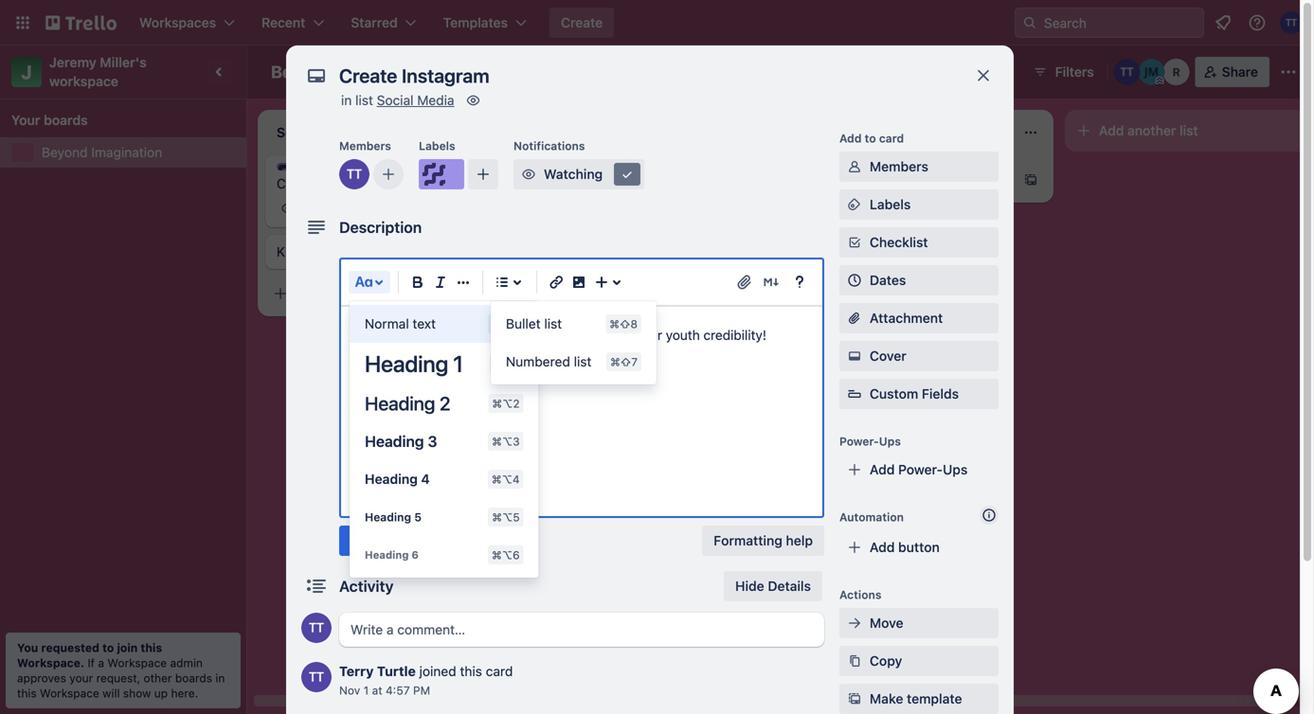 Task type: describe. For each thing, give the bounding box(es) containing it.
star or unstar board image
[[454, 64, 469, 80]]

⌘⌥3
[[492, 435, 520, 448]]

thoughts
[[565, 164, 617, 177]]

attachment button
[[840, 303, 999, 334]]

your boards with 1 items element
[[11, 109, 226, 132]]

boards inside if a workspace admin approves your request, other boards in this workspace will show up here.
[[175, 672, 212, 685]]

pm
[[413, 684, 431, 698]]

request,
[[96, 672, 140, 685]]

heading for heading 3
[[365, 433, 424, 451]]

add button button
[[840, 533, 999, 563]]

share button
[[1196, 57, 1270, 87]]

⌘⌥2
[[492, 397, 520, 411]]

make template
[[870, 692, 963, 707]]

youth
[[666, 328, 700, 343]]

template
[[907, 692, 963, 707]]

heading for heading 4
[[365, 472, 418, 487]]

sm image for cover
[[846, 347, 865, 366]]

social
[[377, 92, 414, 108]]

kickoff
[[277, 244, 320, 260]]

heading 1 group
[[350, 305, 539, 575]]

0 vertical spatial power-
[[840, 435, 880, 448]]

workspace.
[[17, 657, 84, 670]]

heading for heading 2
[[365, 392, 435, 415]]

requested
[[41, 642, 99, 655]]

numbered list
[[506, 354, 592, 370]]

kickoff meeting
[[277, 244, 373, 260]]

terry
[[339, 664, 374, 680]]

turtle
[[377, 664, 416, 680]]

show menu image
[[1280, 63, 1299, 82]]

must
[[383, 328, 413, 343]]

hide
[[736, 579, 765, 594]]

checklist
[[870, 235, 929, 250]]

1 vertical spatial workspace
[[40, 687, 99, 701]]

4:57
[[386, 684, 410, 698]]

1 horizontal spatial ups
[[943, 462, 968, 478]]

sm image for checklist
[[846, 233, 865, 252]]

sm image for copy
[[846, 652, 865, 671]]

copy link
[[840, 647, 999, 677]]

heading for heading 1
[[365, 351, 449, 377]]

0 horizontal spatial boards
[[44, 112, 88, 128]]

heading for heading 5
[[365, 511, 412, 524]]

media
[[417, 92, 455, 108]]

beyond imagination inside board name text box
[[271, 62, 433, 82]]

if
[[88, 657, 95, 670]]

add power-ups link
[[840, 455, 999, 485]]

sm image for move
[[846, 614, 865, 633]]

list inside button
[[1180, 123, 1199, 138]]

view markdown image
[[762, 273, 781, 292]]

heading 6
[[365, 549, 419, 562]]

sm image inside watching button
[[618, 165, 637, 184]]

0 horizontal spatial members
[[339, 139, 391, 153]]

thinking link
[[546, 174, 766, 193]]

1 vertical spatial add a card
[[296, 286, 363, 301]]

add down power-ups
[[870, 462, 895, 478]]

normal text
[[365, 316, 436, 332]]

lists image
[[491, 271, 514, 294]]

details
[[768, 579, 812, 594]]

0 vertical spatial a
[[863, 172, 870, 188]]

create for create instagram
[[277, 176, 318, 192]]

search image
[[1023, 15, 1038, 30]]

jeremy miller's workspace
[[49, 55, 150, 89]]

activity
[[339, 578, 394, 596]]

power-ups
[[840, 435, 902, 448]]

social media link
[[377, 92, 455, 108]]

watching button
[[514, 159, 645, 190]]

attachment
[[870, 310, 944, 326]]

⌘⌥0
[[492, 318, 520, 331]]

formatting help
[[714, 533, 813, 549]]

6
[[412, 549, 419, 562]]

5
[[415, 511, 422, 524]]

filters button
[[1027, 57, 1100, 87]]

⌘⌥5
[[492, 511, 520, 524]]

1 horizontal spatial add a card
[[834, 172, 902, 188]]

another inside text field
[[443, 328, 490, 343]]

more formatting image
[[452, 271, 475, 294]]

nov 1 at 4:57 pm link
[[339, 684, 431, 698]]

dates button
[[840, 265, 999, 296]]

media
[[532, 328, 569, 343]]

automation image
[[993, 57, 1020, 83]]

here.
[[171, 687, 198, 701]]

increase
[[588, 328, 639, 343]]

add a card button for create from template… icon at left top
[[265, 279, 478, 309]]

card up labels link
[[874, 172, 902, 188]]

list for bullet list
[[545, 316, 562, 332]]

text
[[413, 316, 436, 332]]

sm image for members
[[846, 157, 865, 176]]

up
[[154, 687, 168, 701]]

formatting
[[714, 533, 783, 549]]

sm image for labels
[[846, 195, 865, 214]]

kickoff meeting link
[[277, 243, 497, 262]]

cover
[[870, 348, 907, 364]]

3
[[428, 433, 437, 451]]

1 inside group
[[453, 351, 464, 377]]

imagination inside board name text box
[[336, 62, 433, 82]]

jeremy
[[49, 55, 97, 70]]

move
[[870, 616, 904, 631]]

open help dialog image
[[789, 271, 812, 294]]

back to home image
[[46, 8, 117, 38]]

1 horizontal spatial a
[[324, 286, 332, 301]]

create instagram link
[[277, 174, 497, 193]]

button
[[899, 540, 940, 556]]

1 horizontal spatial labels
[[870, 197, 911, 212]]

will
[[103, 687, 120, 701]]

actions
[[840, 589, 882, 602]]

members link
[[840, 152, 999, 182]]

custom fields
[[870, 386, 960, 402]]

make template link
[[840, 684, 999, 715]]

primary element
[[0, 0, 1315, 46]]

0 horizontal spatial terry turtle (terryturtle) image
[[1115, 59, 1141, 85]]

card inside terry turtle joined this card nov 1 at 4:57 pm
[[486, 664, 513, 680]]

numbered
[[506, 354, 571, 370]]

in inside if a workspace admin approves your request, other boards in this workspace will show up here.
[[216, 672, 225, 685]]

thoughts thinking
[[546, 164, 617, 192]]

2 horizontal spatial to
[[865, 132, 877, 145]]

create from template… image
[[1024, 173, 1039, 188]]

to inside you requested to join this workspace.
[[102, 642, 114, 655]]

⌘⌥6
[[492, 549, 520, 562]]

this inside if a workspace admin approves your request, other boards in this workspace will show up here.
[[17, 687, 37, 701]]

bullet
[[506, 316, 541, 332]]

add members to card image
[[381, 165, 396, 184]]

bullet list
[[506, 316, 562, 332]]

Board name text field
[[262, 57, 442, 87]]

in list social media
[[341, 92, 455, 108]]



Task type: vqa. For each thing, say whether or not it's contained in the screenshot.
marketing inside Marketing Overview by Stella Garber, Head of Marketing @ Trello Use this board to create a stronger sense of transparency within your marketing team and the company.
no



Task type: locate. For each thing, give the bounding box(es) containing it.
you requested to join this workspace.
[[17, 642, 162, 670]]

0 vertical spatial workspace
[[107, 657, 167, 670]]

heading 1
[[365, 351, 464, 377]]

save
[[351, 533, 381, 549]]

0 vertical spatial create
[[561, 15, 603, 30]]

heading left '4' on the bottom of the page
[[365, 472, 418, 487]]

3 heading from the top
[[365, 433, 424, 451]]

add down automation on the bottom of page
[[870, 540, 895, 556]]

r
[[1173, 65, 1181, 79]]

4 heading from the top
[[365, 472, 418, 487]]

sm image down notifications
[[520, 165, 538, 184]]

create instagram
[[277, 176, 382, 192]]

terry turtle (terryturtle) image left r
[[1115, 59, 1141, 85]]

0 horizontal spatial add a card
[[296, 286, 363, 301]]

save button
[[339, 526, 392, 557]]

our
[[643, 328, 663, 343]]

thinking
[[546, 176, 598, 192]]

None text field
[[330, 59, 956, 93]]

automation
[[840, 511, 904, 524]]

add
[[417, 328, 440, 343]]

show
[[123, 687, 151, 701]]

sm image
[[846, 157, 865, 176], [618, 165, 637, 184], [846, 233, 865, 252]]

members
[[339, 139, 391, 153], [870, 159, 929, 174]]

a right if
[[98, 657, 104, 670]]

0 vertical spatial imagination
[[336, 62, 433, 82]]

list right bullet
[[545, 316, 562, 332]]

cancel
[[409, 533, 452, 549]]

1 vertical spatial members
[[870, 159, 929, 174]]

link image
[[545, 271, 568, 294]]

workspace
[[107, 657, 167, 670], [40, 687, 99, 701]]

1 vertical spatial imagination
[[91, 145, 162, 160]]

power ups image
[[967, 64, 982, 80]]

attach and insert link image
[[736, 273, 755, 292]]

1 horizontal spatial beyond imagination
[[271, 62, 433, 82]]

heading down save
[[365, 549, 409, 562]]

terry turtle (terryturtle) image right open information menu "icon"
[[1281, 11, 1304, 34]]

another right add
[[443, 328, 490, 343]]

to up members link at right
[[865, 132, 877, 145]]

beyond imagination down your boards with 1 items element
[[42, 145, 162, 160]]

add a card button up normal
[[265, 279, 478, 309]]

5 heading from the top
[[365, 511, 412, 524]]

⌘⌥4
[[492, 473, 520, 486]]

0 horizontal spatial another
[[443, 328, 490, 343]]

in right other
[[216, 672, 225, 685]]

1 horizontal spatial 1
[[453, 351, 464, 377]]

1
[[453, 351, 464, 377], [364, 684, 369, 698]]

create inside button
[[561, 15, 603, 30]]

0 horizontal spatial 1
[[364, 684, 369, 698]]

sm image inside watching button
[[520, 165, 538, 184]]

sm image left "copy"
[[846, 652, 865, 671]]

boards down admin
[[175, 672, 212, 685]]

a down add to card
[[863, 172, 870, 188]]

sm image down add to card
[[846, 195, 865, 214]]

add down add to card
[[834, 172, 859, 188]]

add a card button down add to card
[[804, 165, 1016, 195]]

list for in list social media
[[356, 92, 373, 108]]

add a card
[[834, 172, 902, 188], [296, 286, 363, 301]]

beyond imagination up the social
[[271, 62, 433, 82]]

color: purple, title: none image up create instagram
[[277, 163, 315, 171]]

1 vertical spatial ups
[[943, 462, 968, 478]]

0 vertical spatial labels
[[419, 139, 456, 153]]

1 vertical spatial boards
[[175, 672, 212, 685]]

1 vertical spatial a
[[324, 286, 332, 301]]

labels up checklist
[[870, 197, 911, 212]]

sm image inside copy 'link'
[[846, 652, 865, 671]]

miller's
[[100, 55, 147, 70]]

1 vertical spatial another
[[443, 328, 490, 343]]

sm image for watching
[[520, 165, 538, 184]]

heading down must
[[365, 351, 449, 377]]

this right joined
[[460, 664, 482, 680]]

card right joined
[[486, 664, 513, 680]]

1 horizontal spatial workspace
[[107, 657, 167, 670]]

Main content area, start typing to enter text. text field
[[360, 324, 804, 347]]

list
[[356, 92, 373, 108], [1180, 123, 1199, 138], [545, 316, 562, 332], [574, 354, 592, 370]]

power- down custom
[[840, 435, 880, 448]]

sm image inside "cover" link
[[846, 347, 865, 366]]

6 heading from the top
[[365, 549, 409, 562]]

0 vertical spatial another
[[1128, 123, 1177, 138]]

heading left 5
[[365, 511, 412, 524]]

we
[[360, 328, 380, 343]]

a
[[863, 172, 870, 188], [324, 286, 332, 301], [98, 657, 104, 670]]

sm image for make template
[[846, 690, 865, 709]]

imagination up the social
[[336, 62, 433, 82]]

description
[[339, 219, 422, 237]]

your boards
[[11, 112, 88, 128]]

0 horizontal spatial workspace
[[40, 687, 99, 701]]

italic ⌘i image
[[429, 271, 452, 294]]

share
[[1223, 64, 1259, 80]]

group
[[491, 305, 657, 381]]

normal
[[365, 316, 409, 332]]

0 horizontal spatial ups
[[880, 435, 902, 448]]

1 vertical spatial terry turtle (terryturtle) image
[[1115, 59, 1141, 85]]

this
[[141, 642, 162, 655], [460, 664, 482, 680], [17, 687, 37, 701]]

1 vertical spatial 1
[[364, 684, 369, 698]]

add inside "button"
[[870, 540, 895, 556]]

1 vertical spatial this
[[460, 664, 482, 680]]

color: purple, title: none image
[[419, 159, 465, 190], [277, 163, 315, 171]]

0 horizontal spatial a
[[98, 657, 104, 670]]

add a card button for create from template… image
[[804, 165, 1016, 195]]

0 vertical spatial in
[[341, 92, 352, 108]]

imagination down your boards with 1 items element
[[91, 145, 162, 160]]

fields
[[922, 386, 960, 402]]

a left the text styles icon
[[324, 286, 332, 301]]

1 horizontal spatial to
[[572, 328, 585, 343]]

ups down fields
[[943, 462, 968, 478]]

0 horizontal spatial beyond imagination
[[42, 145, 162, 160]]

1 horizontal spatial power-
[[899, 462, 943, 478]]

create for create
[[561, 15, 603, 30]]

sm image left cover
[[846, 347, 865, 366]]

heading for heading 6
[[365, 549, 409, 562]]

color: bold red, title: "thoughts" element
[[546, 163, 617, 177]]

meeting
[[323, 244, 373, 260]]

0 vertical spatial this
[[141, 642, 162, 655]]

heading up heading 4
[[365, 433, 424, 451]]

1 horizontal spatial imagination
[[336, 62, 433, 82]]

your
[[69, 672, 93, 685]]

create button
[[550, 8, 614, 38]]

add button
[[870, 540, 940, 556]]

notifications
[[514, 139, 585, 153]]

card up members link at right
[[880, 132, 905, 145]]

image image
[[568, 271, 591, 294]]

cancel button
[[398, 526, 464, 557]]

help
[[786, 533, 813, 549]]

ups
[[880, 435, 902, 448], [943, 462, 968, 478]]

terry turtle joined this card nov 1 at 4:57 pm
[[339, 664, 513, 698]]

a inside if a workspace admin approves your request, other boards in this workspace will show up here.
[[98, 657, 104, 670]]

heading up heading 3
[[365, 392, 435, 415]]

make
[[870, 692, 904, 707]]

list down board name text box
[[356, 92, 373, 108]]

open information menu image
[[1249, 13, 1268, 32]]

this right join
[[141, 642, 162, 655]]

heading 2
[[365, 392, 451, 415]]

beyond inside board name text box
[[271, 62, 332, 82]]

card down meeting
[[335, 286, 363, 301]]

another inside button
[[1128, 123, 1177, 138]]

sm image
[[464, 91, 483, 110], [520, 165, 538, 184], [846, 195, 865, 214], [846, 347, 865, 366], [846, 614, 865, 633], [846, 652, 865, 671], [846, 690, 865, 709]]

custom fields button
[[840, 385, 999, 404]]

Write a comment text field
[[339, 613, 825, 648]]

sm image inside members link
[[846, 157, 865, 176]]

list down we must add another social media to increase our youth credibility! text field on the top
[[574, 354, 592, 370]]

⌘⇧8
[[610, 318, 638, 331]]

members down add to card
[[870, 159, 929, 174]]

heading 3
[[365, 433, 437, 451]]

editor toolbar toolbar
[[349, 267, 815, 578]]

1 vertical spatial to
[[572, 328, 585, 343]]

1 horizontal spatial add a card button
[[804, 165, 1016, 195]]

0 horizontal spatial add a card button
[[265, 279, 478, 309]]

0 vertical spatial beyond
[[271, 62, 332, 82]]

move link
[[840, 609, 999, 639]]

1 horizontal spatial this
[[141, 642, 162, 655]]

2 vertical spatial a
[[98, 657, 104, 670]]

4
[[421, 472, 430, 487]]

ups up add power-ups
[[880, 435, 902, 448]]

add up members link at right
[[840, 132, 862, 145]]

sm image inside move link
[[846, 614, 865, 633]]

0 vertical spatial add a card button
[[804, 165, 1016, 195]]

power- down power-ups
[[899, 462, 943, 478]]

1 horizontal spatial members
[[870, 159, 929, 174]]

0 horizontal spatial imagination
[[91, 145, 162, 160]]

add another list
[[1100, 123, 1199, 138]]

this down approves at the bottom of page
[[17, 687, 37, 701]]

j
[[21, 61, 32, 83]]

2 horizontal spatial this
[[460, 664, 482, 680]]

workspace visible image
[[488, 64, 503, 80]]

0 vertical spatial boards
[[44, 112, 88, 128]]

labels down media
[[419, 139, 456, 153]]

workspace down your
[[40, 687, 99, 701]]

approves
[[17, 672, 66, 685]]

add inside button
[[1100, 123, 1125, 138]]

jeremy miller (jeremymiller198) image
[[1139, 59, 1166, 85]]

rubyanndersson (rubyanndersson) image
[[1164, 59, 1190, 85]]

0 horizontal spatial power-
[[840, 435, 880, 448]]

list for numbered list
[[574, 354, 592, 370]]

card
[[880, 132, 905, 145], [874, 172, 902, 188], [335, 286, 363, 301], [486, 664, 513, 680]]

1 vertical spatial create
[[277, 176, 318, 192]]

1 vertical spatial power-
[[899, 462, 943, 478]]

1 inside terry turtle joined this card nov 1 at 4:57 pm
[[364, 684, 369, 698]]

1 vertical spatial add a card button
[[265, 279, 478, 309]]

formatting help link
[[703, 526, 825, 557]]

to left join
[[102, 642, 114, 655]]

hide details link
[[724, 572, 823, 602]]

sm image down star or unstar board "image"
[[464, 91, 483, 110]]

1 vertical spatial beyond
[[42, 145, 88, 160]]

0 horizontal spatial labels
[[419, 139, 456, 153]]

0 horizontal spatial color: purple, title: none image
[[277, 163, 315, 171]]

beyond imagination
[[271, 62, 433, 82], [42, 145, 162, 160]]

sm image left checklist
[[846, 233, 865, 252]]

add a card down the kickoff meeting
[[296, 286, 363, 301]]

0 vertical spatial ups
[[880, 435, 902, 448]]

to inside text field
[[572, 328, 585, 343]]

1 horizontal spatial another
[[1128, 123, 1177, 138]]

text styles image
[[353, 271, 375, 294]]

Search field
[[1038, 9, 1204, 37]]

in
[[341, 92, 352, 108], [216, 672, 225, 685]]

add power-ups
[[870, 462, 968, 478]]

2 vertical spatial this
[[17, 687, 37, 701]]

in down board name text box
[[341, 92, 352, 108]]

this inside you requested to join this workspace.
[[141, 642, 162, 655]]

list down r button
[[1180, 123, 1199, 138]]

sm image right thoughts
[[618, 165, 637, 184]]

1 horizontal spatial in
[[341, 92, 352, 108]]

1 horizontal spatial create
[[561, 15, 603, 30]]

terry turtle (terryturtle) image
[[339, 159, 370, 190], [478, 197, 501, 220], [301, 613, 332, 644], [301, 663, 332, 693]]

0 vertical spatial members
[[339, 139, 391, 153]]

sm image inside checklist link
[[846, 233, 865, 252]]

0 horizontal spatial create
[[277, 176, 318, 192]]

1 heading from the top
[[365, 351, 449, 377]]

0 vertical spatial to
[[865, 132, 877, 145]]

sm image inside labels link
[[846, 195, 865, 214]]

0 vertical spatial beyond imagination
[[271, 62, 433, 82]]

sm image down add to card
[[846, 157, 865, 176]]

terry turtle (terryturtle) image
[[1281, 11, 1304, 34], [1115, 59, 1141, 85]]

1 left at
[[364, 684, 369, 698]]

you
[[17, 642, 38, 655]]

add down filters button at right
[[1100, 123, 1125, 138]]

boards right your
[[44, 112, 88, 128]]

other
[[144, 672, 172, 685]]

checklist link
[[840, 228, 999, 258]]

sm image down actions
[[846, 614, 865, 633]]

add to card
[[840, 132, 905, 145]]

this inside terry turtle joined this card nov 1 at 4:57 pm
[[460, 664, 482, 680]]

workspace
[[49, 73, 118, 89]]

if a workspace admin approves your request, other boards in this workspace will show up here.
[[17, 657, 225, 701]]

bold ⌘b image
[[407, 271, 429, 294]]

social
[[494, 328, 529, 343]]

2 horizontal spatial a
[[863, 172, 870, 188]]

2 heading from the top
[[365, 392, 435, 415]]

1 horizontal spatial boards
[[175, 672, 212, 685]]

0 horizontal spatial to
[[102, 642, 114, 655]]

beyond imagination link
[[42, 143, 235, 162]]

2 vertical spatial to
[[102, 642, 114, 655]]

at
[[372, 684, 383, 698]]

1 vertical spatial in
[[216, 672, 225, 685]]

labels link
[[840, 190, 999, 220]]

1 horizontal spatial terry turtle (terryturtle) image
[[1281, 11, 1304, 34]]

1 left ⌘⌥1
[[453, 351, 464, 377]]

add down kickoff
[[296, 286, 321, 301]]

0 vertical spatial add a card
[[834, 172, 902, 188]]

workspace down join
[[107, 657, 167, 670]]

sm image inside make template link
[[846, 690, 865, 709]]

1 horizontal spatial beyond
[[271, 62, 332, 82]]

1 vertical spatial labels
[[870, 197, 911, 212]]

0 notifications image
[[1213, 11, 1235, 34]]

group containing bullet list
[[491, 305, 657, 381]]

⌘⌥1
[[494, 357, 520, 371]]

0 horizontal spatial in
[[216, 672, 225, 685]]

color: purple, title: none image right add members to card icon
[[419, 159, 465, 190]]

labels
[[419, 139, 456, 153], [870, 197, 911, 212]]

members up add members to card icon
[[339, 139, 391, 153]]

to right media
[[572, 328, 585, 343]]

1 vertical spatial beyond imagination
[[42, 145, 162, 160]]

0 horizontal spatial beyond
[[42, 145, 88, 160]]

imagination
[[336, 62, 433, 82], [91, 145, 162, 160]]

create from template… image
[[485, 286, 501, 301]]

0 horizontal spatial this
[[17, 687, 37, 701]]

sm image left 'make'
[[846, 690, 865, 709]]

1 horizontal spatial color: purple, title: none image
[[419, 159, 465, 190]]

0 vertical spatial 1
[[453, 351, 464, 377]]

another down jeremy miller (jeremymiller198) image
[[1128, 123, 1177, 138]]

0 vertical spatial terry turtle (terryturtle) image
[[1281, 11, 1304, 34]]

heading
[[365, 351, 449, 377], [365, 392, 435, 415], [365, 433, 424, 451], [365, 472, 418, 487], [365, 511, 412, 524], [365, 549, 409, 562]]

add a card down add to card
[[834, 172, 902, 188]]

heading 4
[[365, 472, 430, 487]]

boards
[[44, 112, 88, 128], [175, 672, 212, 685]]

cover link
[[840, 341, 999, 372]]



